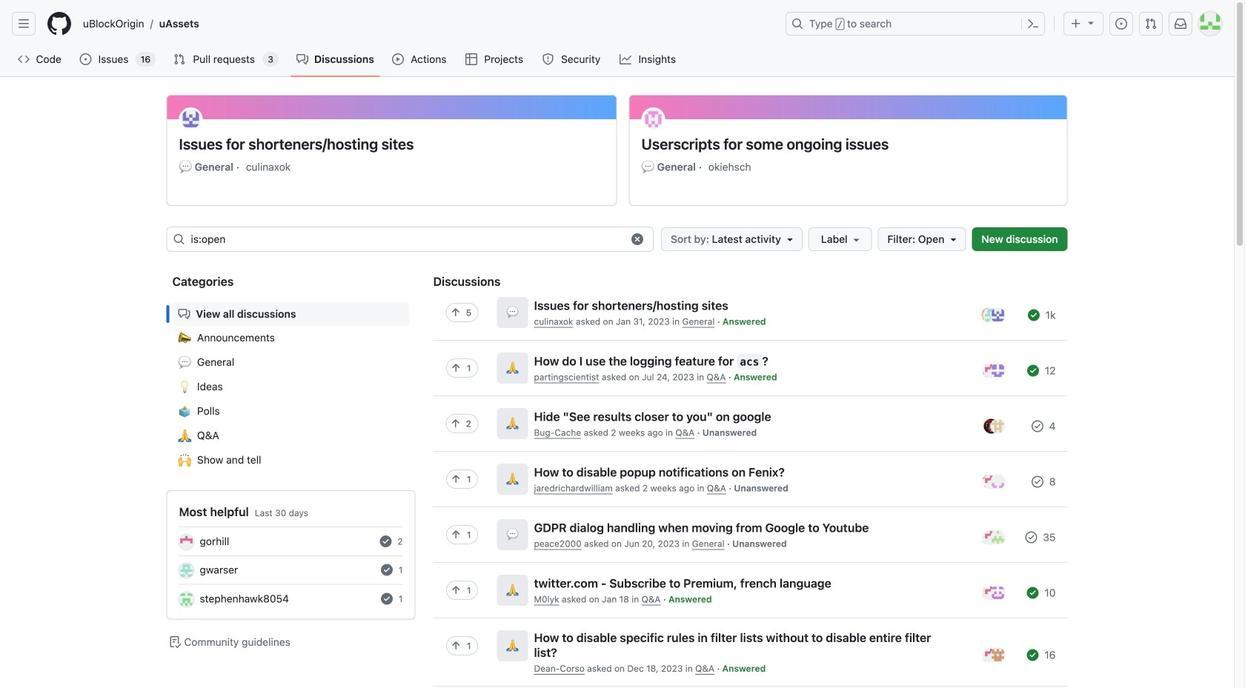 Task type: vqa. For each thing, say whether or not it's contained in the screenshot.
first Add Or Remove Reactions element from the top of the page
no



Task type: locate. For each thing, give the bounding box(es) containing it.
shield image
[[542, 53, 554, 65]]

git pull request image
[[1145, 18, 1157, 30]]

@3xploiton3 image
[[984, 419, 999, 434]]

triangle down image
[[948, 233, 959, 245]]

graph image
[[620, 53, 631, 65]]

@dean corso image
[[991, 648, 1005, 663]]

12 comments: partingscientist, 05:36am on july 24, 2023 image
[[1027, 365, 1039, 377]]

2 arrow up image from the top
[[450, 474, 462, 486]]

issue opened image left git pull request icon
[[1116, 18, 1127, 30]]

comment discussion image
[[178, 308, 190, 320]]

@gorhill image for @dean corso icon
[[984, 648, 999, 663]]

arrow up image for @gwarser image
[[450, 307, 461, 319]]

@peace2000 image
[[991, 530, 1005, 545]]

triangle down image
[[1085, 17, 1097, 29], [784, 233, 796, 245]]

@gorhill image left the "35 comments: peace2000, 12:49pm on june 20, 2023" image
[[984, 530, 999, 545]]

arrow up image
[[450, 418, 462, 430], [450, 474, 462, 486], [450, 585, 462, 597], [450, 640, 462, 652]]

@stephenhawk8054 image
[[179, 593, 194, 607]]

2 vertical spatial check circle fill image
[[381, 593, 393, 605]]

@jaredrichardwilliam image
[[991, 475, 1005, 489]]

issue opened image right code icon
[[80, 53, 91, 65]]

comment discussion image
[[296, 53, 308, 65]]

1 vertical spatial check circle fill image
[[381, 565, 393, 576]]

0 vertical spatial arrow up image
[[450, 307, 461, 319]]

1 vertical spatial triangle down image
[[784, 233, 796, 245]]

plus image
[[1070, 18, 1082, 30]]

arrow up image for "@m0lyk" icon
[[450, 585, 462, 597]]

@gorhill image left 16 comments: dean-corso, 02:08pm on december 18, 2023 icon
[[984, 648, 999, 663]]

2 vertical spatial arrow up image
[[450, 529, 462, 541]]

3 arrow up image from the top
[[450, 585, 462, 597]]

4 arrow up image from the top
[[450, 640, 462, 652]]

@gorhill image
[[984, 475, 999, 489], [984, 530, 999, 545], [179, 535, 194, 550], [984, 586, 999, 601], [984, 648, 999, 663]]

issue opened image for git pull request icon
[[1116, 18, 1127, 30]]

0 vertical spatial triangle down image
[[1085, 17, 1097, 29]]

@bug cache image
[[991, 419, 1005, 434]]

1 vertical spatial arrow up image
[[450, 362, 462, 374]]

list
[[77, 12, 777, 36], [166, 95, 1068, 229], [433, 285, 1068, 689], [166, 296, 415, 479]]

code image
[[18, 53, 30, 65]]

arrow up image
[[450, 307, 461, 319], [450, 362, 462, 374], [450, 529, 462, 541]]

1 horizontal spatial issue opened image
[[1116, 18, 1127, 30]]

0 horizontal spatial triangle down image
[[784, 233, 796, 245]]

10 comments: m0lyk, 04:55am on january 18 image
[[1027, 587, 1039, 599]]

@gorhill image left 8 comments: jaredrichardwilliam, 10:56am on march 06 image
[[984, 475, 999, 489]]

1 vertical spatial issue opened image
[[80, 53, 91, 65]]

check circle fill image for @gwarser icon
[[381, 565, 393, 576]]

@gorhill image left 10 comments: m0lyk, 04:55am on january 18 icon
[[984, 586, 999, 601]]

1 arrow up image from the top
[[450, 418, 462, 430]]

table image
[[465, 53, 477, 65]]

notifications image
[[1175, 18, 1187, 30]]

0 vertical spatial check circle fill image
[[380, 536, 392, 548]]

@gwarser image
[[984, 308, 999, 323]]

arrow up image for @bug cache image
[[450, 418, 462, 430]]

0 vertical spatial issue opened image
[[1116, 18, 1127, 30]]

1021 comments: culinaxok, 07:59am on january 31, 2023 image
[[1028, 309, 1040, 321]]

homepage image
[[47, 12, 71, 36]]

0 horizontal spatial issue opened image
[[80, 53, 91, 65]]

issue opened image
[[1116, 18, 1127, 30], [80, 53, 91, 65]]

@gwarser image
[[179, 564, 194, 579]]

check circle fill image
[[380, 536, 392, 548], [381, 565, 393, 576], [381, 593, 393, 605]]

2 arrow up image from the top
[[450, 362, 462, 374]]

issue opened image for git pull request image
[[80, 53, 91, 65]]

1 arrow up image from the top
[[450, 307, 461, 319]]



Task type: describe. For each thing, give the bounding box(es) containing it.
checklist image
[[169, 637, 181, 649]]

arrow up image for @dean corso icon
[[450, 640, 462, 652]]

play image
[[392, 53, 404, 65]]

@gorhill image
[[984, 363, 999, 378]]

4 comments: bug-cache, 08:56pm on march 08 image
[[1032, 421, 1044, 432]]

x circle fill image
[[632, 233, 643, 245]]

okiehsch image
[[642, 107, 665, 131]]

@m0lyk image
[[991, 586, 1005, 601]]

arrow up image for the @jaredrichardwilliam icon
[[450, 474, 462, 486]]

Search all discussions text field
[[191, 228, 622, 251]]

8 comments: jaredrichardwilliam, 10:56am on march 06 image
[[1032, 476, 1044, 488]]

command palette image
[[1027, 18, 1039, 30]]

git pull request image
[[174, 53, 185, 65]]

35 comments: peace2000, 12:49pm on june 20, 2023 image
[[1026, 532, 1037, 544]]

3 arrow up image from the top
[[450, 529, 462, 541]]

@gorhill image for "@m0lyk" icon
[[984, 586, 999, 601]]

@partingscientist image
[[991, 363, 1005, 378]]

@gorhill image for @peace2000 icon on the right of page
[[984, 530, 999, 545]]

arrow up image for @gorhill icon
[[450, 362, 462, 374]]

@gorhill image for the @jaredrichardwilliam icon
[[984, 475, 999, 489]]

search image
[[173, 233, 185, 245]]

@gorhill image up @gwarser icon
[[179, 535, 194, 550]]

culinaxok image
[[179, 107, 203, 131]]

16 comments: dean-corso, 02:08pm on december 18, 2023 image
[[1027, 650, 1039, 662]]

1 horizontal spatial triangle down image
[[1085, 17, 1097, 29]]

check circle fill image for '@stephenhawk8054' image
[[381, 593, 393, 605]]

@culinaxok image
[[991, 308, 1005, 323]]



